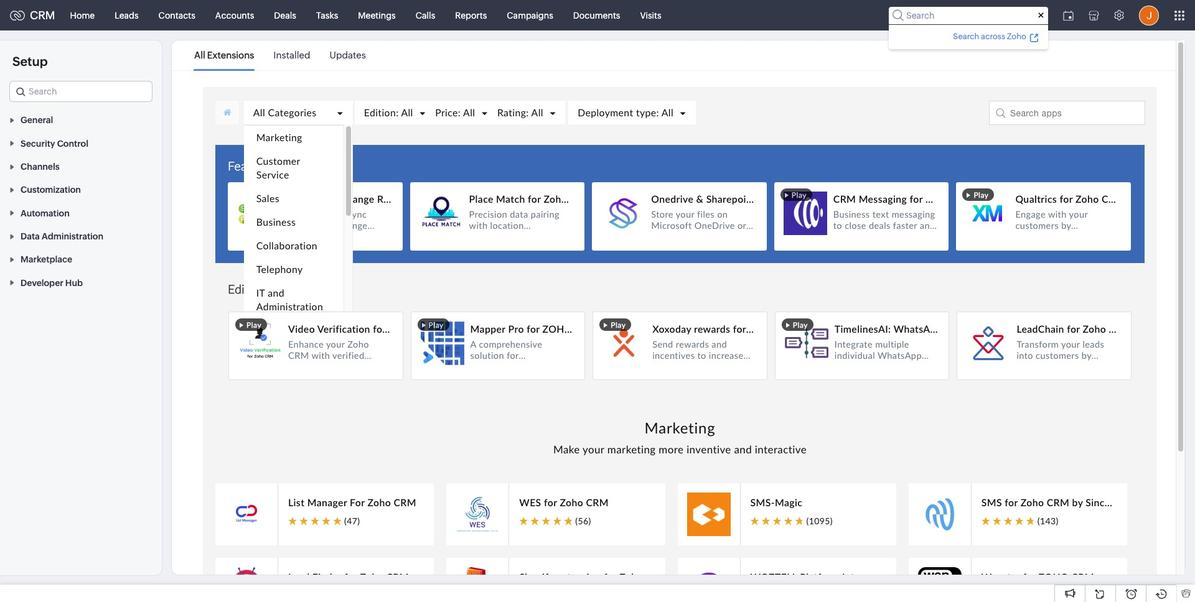 Task type: describe. For each thing, give the bounding box(es) containing it.
meetings link
[[348, 0, 406, 30]]

home
[[70, 10, 95, 20]]

across
[[982, 31, 1006, 41]]

Search field
[[889, 7, 1049, 24]]

search
[[954, 31, 980, 41]]

updates link
[[330, 41, 366, 70]]

tasks
[[316, 10, 338, 20]]

calls
[[416, 10, 435, 20]]

control
[[57, 139, 88, 149]]

installed link
[[274, 41, 310, 70]]

automation
[[21, 208, 70, 218]]

contacts link
[[149, 0, 205, 30]]

home link
[[60, 0, 105, 30]]

deals link
[[264, 0, 306, 30]]

data
[[21, 232, 40, 242]]

marketplace
[[21, 255, 72, 265]]

crm
[[30, 9, 55, 22]]

setup
[[12, 54, 48, 69]]

create menu image
[[1026, 0, 1056, 30]]

developer hub button
[[0, 271, 162, 294]]

security control
[[21, 139, 88, 149]]

data administration button
[[0, 225, 162, 248]]

marketplace button
[[0, 248, 162, 271]]

calendar image
[[1064, 10, 1074, 20]]

security control button
[[0, 132, 162, 155]]

visits link
[[631, 0, 672, 30]]

reports
[[455, 10, 487, 20]]

automation button
[[0, 201, 162, 225]]

campaigns
[[507, 10, 554, 20]]

administration
[[42, 232, 103, 242]]

leads link
[[105, 0, 149, 30]]

installed
[[274, 50, 310, 60]]

contacts
[[159, 10, 195, 20]]



Task type: locate. For each thing, give the bounding box(es) containing it.
hub
[[65, 278, 83, 288]]

search across zoho link
[[952, 30, 1041, 43]]

security
[[21, 139, 55, 149]]

accounts
[[215, 10, 254, 20]]

channels
[[21, 162, 60, 172]]

extensions
[[207, 50, 254, 60]]

Search text field
[[10, 82, 152, 102]]

campaigns link
[[497, 0, 563, 30]]

all extensions
[[194, 50, 254, 60]]

meetings
[[358, 10, 396, 20]]

accounts link
[[205, 0, 264, 30]]

logo image
[[10, 10, 25, 20]]

search across zoho
[[954, 31, 1027, 41]]

developer
[[21, 278, 63, 288]]

customization button
[[0, 178, 162, 201]]

documents
[[573, 10, 621, 20]]

tasks link
[[306, 0, 348, 30]]

updates
[[330, 50, 366, 60]]

profile element
[[1132, 0, 1167, 30]]

developer hub
[[21, 278, 83, 288]]

calls link
[[406, 0, 445, 30]]

channels button
[[0, 155, 162, 178]]

reports link
[[445, 0, 497, 30]]

visits
[[640, 10, 662, 20]]

general
[[21, 115, 53, 125]]

general button
[[0, 108, 162, 132]]

documents link
[[563, 0, 631, 30]]

profile image
[[1140, 5, 1160, 25]]

leads
[[115, 10, 139, 20]]

all extensions link
[[194, 41, 254, 70]]

customization
[[21, 185, 81, 195]]

deals
[[274, 10, 296, 20]]

all
[[194, 50, 205, 60]]

None field
[[9, 81, 153, 102]]

crm link
[[10, 9, 55, 22]]

data administration
[[21, 232, 103, 242]]

zoho
[[1007, 31, 1027, 41]]



Task type: vqa. For each thing, say whether or not it's contained in the screenshot.
Create Menu element
no



